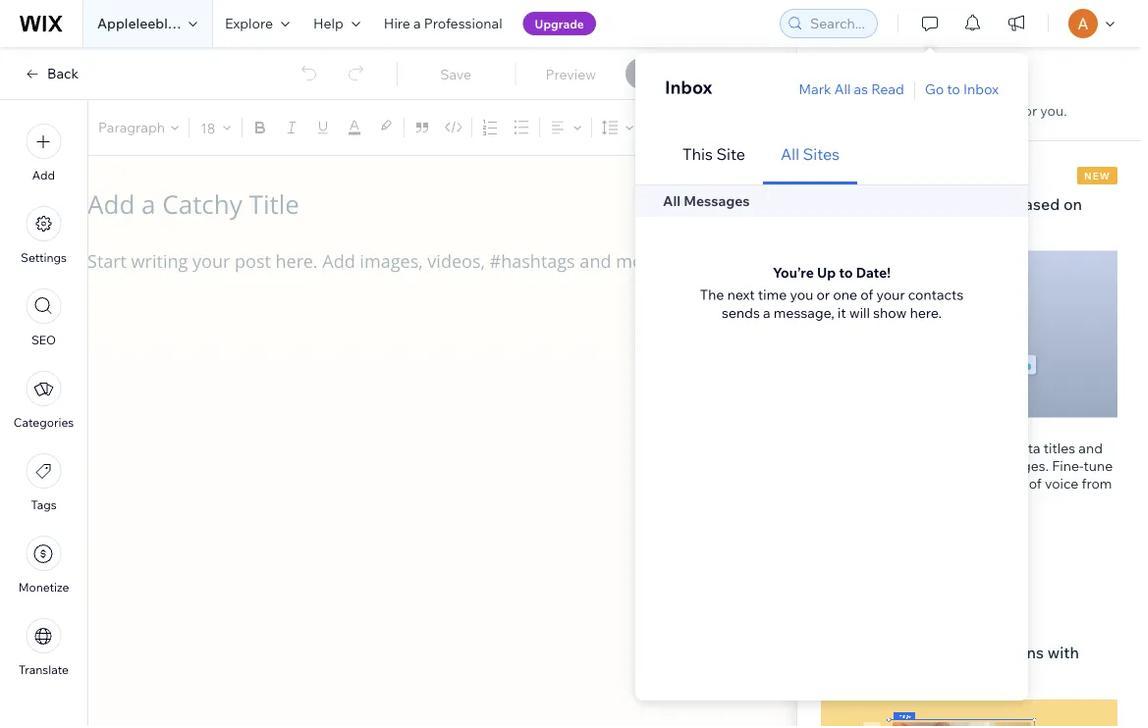 Task type: locate. For each thing, give the bounding box(es) containing it.
enhance your digital creations with adobe express
[[821, 643, 1080, 687]]

add button
[[26, 124, 61, 183]]

0 vertical spatial with
[[821, 475, 849, 492]]

2 vertical spatial to
[[839, 264, 853, 281]]

tags
[[979, 194, 1011, 214]]

0 horizontal spatial and
[[909, 475, 934, 492]]

descriptions
[[821, 457, 901, 475]]

inbox up personalized
[[964, 81, 999, 98]]

your down the use
[[821, 218, 855, 237]]

based
[[1015, 194, 1060, 214]]

1 horizontal spatial inbox
[[964, 81, 999, 98]]

your inside use ai to create seo tags based on your content
[[821, 218, 855, 237]]

with right creations
[[1048, 643, 1080, 663]]

for inside instantly generate optimized meta titles and descriptions for each of your pages. fine-tune with prompts and tailor the tone of voice from your seo panel.
[[904, 457, 922, 475]]

a
[[414, 15, 421, 32], [763, 304, 771, 322]]

date!
[[856, 264, 891, 281]]

monetize button
[[18, 536, 69, 595]]

2023
[[858, 172, 880, 185]]

of up will
[[861, 286, 874, 303]]

with down descriptions
[[821, 475, 849, 492]]

monetize
[[18, 581, 69, 595]]

all left messages
[[663, 192, 681, 210]]

seo up categories button
[[31, 333, 56, 348]]

0 horizontal spatial of
[[861, 286, 874, 303]]

site
[[717, 144, 746, 164]]

or
[[817, 286, 830, 303]]

of down pages.
[[1029, 475, 1042, 492]]

with
[[821, 475, 849, 492], [1048, 643, 1080, 663]]

1 horizontal spatial seo
[[853, 493, 882, 510]]

to right go
[[947, 81, 961, 98]]

0 horizontal spatial for
[[904, 457, 922, 475]]

translate
[[19, 663, 69, 678]]

up
[[817, 264, 836, 281]]

of
[[861, 286, 874, 303], [959, 457, 972, 475], [1029, 475, 1042, 492]]

new releases product updates, personalized for you.
[[821, 74, 1068, 119]]

2 vertical spatial seo
[[853, 493, 882, 510]]

to inside button
[[947, 81, 961, 98]]

for inside new releases product updates, personalized for you.
[[1020, 102, 1038, 119]]

here.
[[910, 304, 942, 322]]

your up show
[[877, 286, 905, 303]]

adobe
[[821, 667, 871, 687]]

optimized
[[941, 440, 1005, 457]]

0 vertical spatial all
[[835, 81, 851, 98]]

seo down prompts
[[853, 493, 882, 510]]

it
[[838, 304, 847, 322]]

digital
[[925, 643, 972, 663]]

and
[[1079, 440, 1103, 457], [909, 475, 934, 492]]

to inside you're up to date! the next time you or one of your contacts sends a message, it will show here.
[[839, 264, 853, 281]]

1 horizontal spatial all
[[781, 144, 800, 164]]

seo inside use ai to create seo tags based on your content
[[942, 194, 975, 214]]

2 horizontal spatial to
[[947, 81, 961, 98]]

and up tune
[[1079, 440, 1103, 457]]

back button
[[24, 65, 79, 83]]

all left sites
[[781, 144, 800, 164]]

0 horizontal spatial with
[[821, 475, 849, 492]]

you
[[790, 286, 814, 303]]

1 vertical spatial all
[[781, 144, 800, 164]]

1 vertical spatial with
[[1048, 643, 1080, 663]]

to right ai at right
[[873, 194, 888, 214]]

0 vertical spatial to
[[947, 81, 961, 98]]

0 horizontal spatial a
[[414, 15, 421, 32]]

seo inside button
[[31, 333, 56, 348]]

1 horizontal spatial with
[[1048, 643, 1080, 663]]

all left as
[[835, 81, 851, 98]]

1 horizontal spatial of
[[959, 457, 972, 475]]

1 vertical spatial a
[[763, 304, 771, 322]]

of down the optimized
[[959, 457, 972, 475]]

messages
[[684, 192, 750, 210]]

meta
[[1008, 440, 1041, 457]]

1 vertical spatial for
[[904, 457, 922, 475]]

to inside use ai to create seo tags based on your content
[[873, 194, 888, 214]]

explore
[[225, 15, 273, 32]]

1 vertical spatial and
[[909, 475, 934, 492]]

0 horizontal spatial all
[[663, 192, 681, 210]]

a right hire
[[414, 15, 421, 32]]

contacts
[[908, 286, 964, 303]]

your up express
[[888, 643, 922, 663]]

1 vertical spatial to
[[873, 194, 888, 214]]

add
[[32, 168, 55, 183]]

your
[[821, 218, 855, 237], [877, 286, 905, 303], [975, 457, 1003, 475], [821, 493, 850, 510], [888, 643, 922, 663]]

show
[[873, 304, 907, 322]]

go to inbox
[[925, 81, 999, 98]]

for down 'generate'
[[904, 457, 922, 475]]

0 vertical spatial for
[[1020, 102, 1038, 119]]

time
[[758, 286, 787, 303]]

0 vertical spatial seo
[[942, 194, 975, 214]]

1 horizontal spatial for
[[1020, 102, 1038, 119]]

inbox up this
[[665, 76, 713, 98]]

all for messages
[[663, 192, 681, 210]]

a down time on the top right of page
[[763, 304, 771, 322]]

panel.
[[885, 493, 924, 510]]

seo left tags
[[942, 194, 975, 214]]

and up panel.
[[909, 475, 934, 492]]

to right 'up'
[[839, 264, 853, 281]]

professional
[[424, 15, 503, 32]]

1 horizontal spatial and
[[1079, 440, 1103, 457]]

this site
[[683, 144, 746, 164]]

use
[[821, 194, 850, 214]]

all
[[835, 81, 851, 98], [781, 144, 800, 164], [663, 192, 681, 210]]

enhance
[[821, 643, 885, 663]]

express
[[874, 667, 932, 687]]

0 horizontal spatial seo
[[31, 333, 56, 348]]

tone
[[997, 475, 1026, 492]]

seo
[[942, 194, 975, 214], [31, 333, 56, 348], [853, 493, 882, 510]]

tags button
[[26, 454, 61, 513]]

for left you.
[[1020, 102, 1038, 119]]

menu
[[0, 112, 87, 690]]

your down descriptions
[[821, 493, 850, 510]]

0 vertical spatial and
[[1079, 440, 1103, 457]]

2 vertical spatial all
[[663, 192, 681, 210]]

2 horizontal spatial all
[[835, 81, 851, 98]]

will
[[850, 304, 870, 322]]

instantly
[[821, 440, 877, 457]]

0 horizontal spatial to
[[839, 264, 853, 281]]

back
[[47, 65, 79, 82]]

None text field
[[87, 250, 814, 702]]

each
[[925, 457, 956, 475]]

on
[[1064, 194, 1083, 214]]

settings
[[21, 251, 67, 265]]

settings button
[[21, 206, 67, 265]]

the
[[700, 286, 724, 303]]

message,
[[774, 304, 835, 322]]

help
[[313, 15, 344, 32]]

1 vertical spatial seo
[[31, 333, 56, 348]]

1 horizontal spatial to
[[873, 194, 888, 214]]

appleleeblog
[[97, 15, 185, 32]]

for
[[1020, 102, 1038, 119], [904, 457, 922, 475]]

translate button
[[19, 619, 69, 678]]

content
[[858, 218, 915, 237]]

1 horizontal spatial a
[[763, 304, 771, 322]]

2 horizontal spatial seo
[[942, 194, 975, 214]]

use ai to create seo tags based on your content
[[821, 194, 1083, 237]]

inbox
[[665, 76, 713, 98], [964, 81, 999, 98]]

your up the
[[975, 457, 1003, 475]]

your inside enhance your digital creations with adobe express
[[888, 643, 922, 663]]



Task type: vqa. For each thing, say whether or not it's contained in the screenshot.
compare
no



Task type: describe. For each thing, give the bounding box(es) containing it.
instantly generate optimized meta titles and descriptions for each of your pages. fine-tune with prompts and tailor the tone of voice from your seo panel.
[[821, 440, 1113, 510]]

nov
[[821, 172, 840, 185]]

seo inside instantly generate optimized meta titles and descriptions for each of your pages. fine-tune with prompts and tailor the tone of voice from your seo panel.
[[853, 493, 882, 510]]

seo button
[[26, 289, 61, 348]]

you're up to date! the next time you or one of your contacts sends a message, it will show here.
[[700, 264, 964, 322]]

read
[[872, 81, 905, 98]]

the
[[973, 475, 994, 492]]

with inside enhance your digital creations with adobe express
[[1048, 643, 1080, 663]]

generate
[[880, 440, 938, 457]]

create
[[892, 194, 939, 214]]

to for date!
[[839, 264, 853, 281]]

from
[[1082, 475, 1113, 492]]

0 vertical spatial a
[[414, 15, 421, 32]]

Add a Catchy Title text field
[[87, 187, 794, 222]]

Search... field
[[805, 10, 871, 37]]

product
[[821, 102, 873, 119]]

new
[[1085, 169, 1111, 182]]

tune
[[1084, 457, 1113, 475]]

new
[[821, 74, 859, 96]]

mark all as read button
[[799, 81, 905, 98]]

categories button
[[14, 371, 74, 430]]

you.
[[1041, 102, 1068, 119]]

this
[[683, 144, 713, 164]]

mark all as read
[[799, 81, 905, 98]]

next
[[728, 286, 755, 303]]

nov 14, 2023
[[821, 172, 880, 185]]

fine-
[[1052, 457, 1084, 475]]

with inside instantly generate optimized meta titles and descriptions for each of your pages. fine-tune with prompts and tailor the tone of voice from your seo panel.
[[821, 475, 849, 492]]

hire
[[384, 15, 411, 32]]

menu containing add
[[0, 112, 87, 690]]

pages.
[[1007, 457, 1049, 475]]

categories
[[14, 416, 74, 430]]

inbox inside button
[[964, 81, 999, 98]]

prompts
[[852, 475, 906, 492]]

voice
[[1045, 475, 1079, 492]]

to for create
[[873, 194, 888, 214]]

upgrade button
[[523, 12, 596, 35]]

as
[[854, 81, 868, 98]]

your inside you're up to date! the next time you or one of your contacts sends a message, it will show here.
[[877, 286, 905, 303]]

all messages
[[663, 192, 750, 210]]

sites
[[803, 144, 840, 164]]

hire a professional link
[[372, 0, 514, 47]]

a inside you're up to date! the next time you or one of your contacts sends a message, it will show here.
[[763, 304, 771, 322]]

go
[[925, 81, 944, 98]]

ai
[[853, 194, 869, 214]]

all sites
[[781, 144, 840, 164]]

all for sites
[[781, 144, 800, 164]]

updates,
[[876, 102, 931, 119]]

of inside you're up to date! the next time you or one of your contacts sends a message, it will show here.
[[861, 286, 874, 303]]

tailor
[[937, 475, 970, 492]]

one
[[833, 286, 858, 303]]

personalized
[[935, 102, 1016, 119]]

14,
[[842, 172, 855, 185]]

releases
[[863, 74, 937, 96]]

2 horizontal spatial of
[[1029, 475, 1042, 492]]

you're
[[773, 264, 814, 281]]

help button
[[302, 0, 372, 47]]

tags
[[31, 498, 57, 513]]

0 horizontal spatial inbox
[[665, 76, 713, 98]]

titles
[[1044, 440, 1076, 457]]

mark
[[799, 81, 832, 98]]

hire a professional
[[384, 15, 503, 32]]

go to inbox button
[[925, 81, 999, 98]]

creations
[[975, 643, 1044, 663]]

upgrade
[[535, 16, 584, 31]]

all inside button
[[835, 81, 851, 98]]

sends
[[722, 304, 760, 322]]



